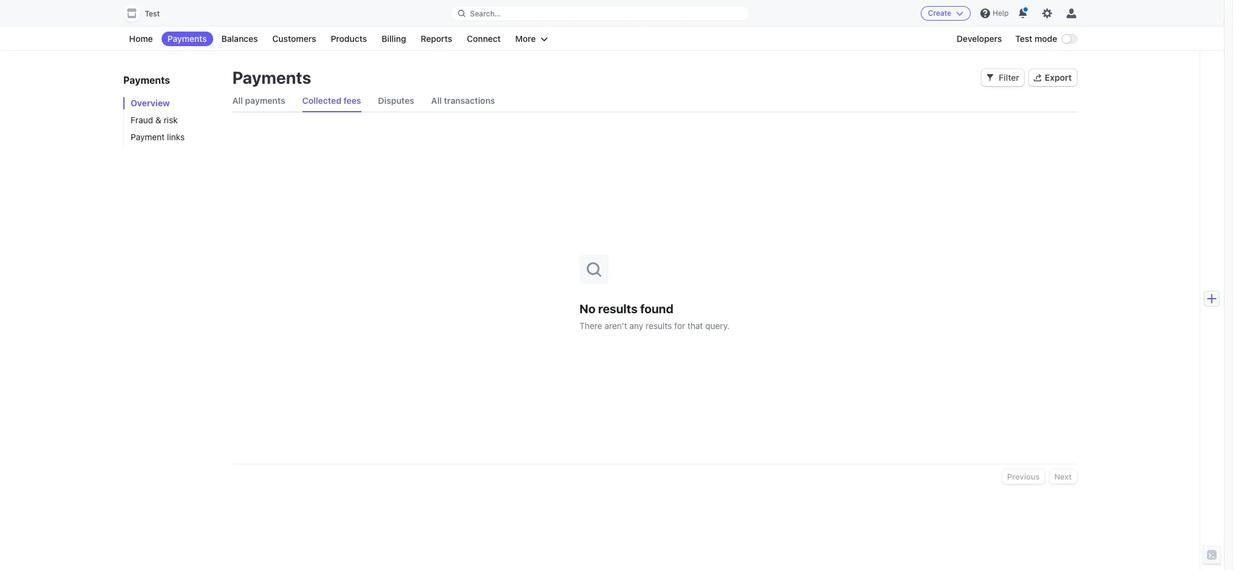 Task type: describe. For each thing, give the bounding box(es) containing it.
query.
[[706, 321, 730, 331]]

test for test
[[145, 9, 160, 18]]

any
[[630, 321, 644, 331]]

aren't
[[605, 321, 628, 331]]

all transactions
[[431, 95, 495, 106]]

payments up payments
[[232, 67, 311, 88]]

payments inside 'link'
[[167, 33, 207, 44]]

home link
[[123, 32, 159, 46]]

reports
[[421, 33, 452, 44]]

test for test mode
[[1016, 33, 1033, 44]]

payment
[[130, 132, 164, 142]]

collected fees link
[[302, 90, 361, 112]]

Search… search field
[[451, 6, 749, 21]]

notifications image
[[1019, 9, 1029, 18]]

create button
[[921, 6, 971, 21]]

all for all transactions
[[431, 95, 442, 106]]

fees
[[344, 95, 361, 106]]

home
[[129, 33, 153, 44]]

no results found there aren't any results for that query.
[[580, 302, 730, 331]]

for
[[675, 321, 686, 331]]

developers
[[957, 33, 1003, 44]]

products link
[[325, 32, 373, 46]]

all for all payments
[[232, 95, 243, 106]]

collected
[[302, 95, 342, 106]]

all payments link
[[232, 90, 285, 112]]

mode
[[1035, 33, 1058, 44]]

that
[[688, 321, 703, 331]]

payment links
[[130, 132, 184, 142]]

1 horizontal spatial results
[[646, 321, 672, 331]]

found
[[641, 302, 674, 316]]

payments up overview
[[123, 75, 170, 86]]

Search… text field
[[451, 6, 749, 21]]

test mode
[[1016, 33, 1058, 44]]

previous button
[[1003, 470, 1045, 484]]

customers link
[[266, 32, 322, 46]]



Task type: locate. For each thing, give the bounding box(es) containing it.
filter button
[[982, 69, 1025, 86]]

fraud & risk
[[130, 115, 178, 125]]

links
[[167, 132, 184, 142]]

1 vertical spatial test
[[1016, 33, 1033, 44]]

products
[[331, 33, 367, 44]]

results up "aren't"
[[598, 302, 638, 316]]

collected fees
[[302, 95, 361, 106]]

0 vertical spatial test
[[145, 9, 160, 18]]

disputes link
[[378, 90, 414, 112]]

payments right home
[[167, 33, 207, 44]]

0 vertical spatial results
[[598, 302, 638, 316]]

payments
[[245, 95, 285, 106]]

fraud
[[130, 115, 153, 125]]

tab list containing all payments
[[232, 90, 1077, 112]]

&
[[155, 115, 161, 125]]

results down 'found'
[[646, 321, 672, 331]]

balances link
[[216, 32, 264, 46]]

developers link
[[951, 32, 1009, 46]]

export
[[1045, 72, 1072, 83]]

more button
[[510, 32, 554, 46]]

test inside test button
[[145, 9, 160, 18]]

1 horizontal spatial all
[[431, 95, 442, 106]]

create
[[929, 9, 952, 18]]

overview link
[[123, 97, 220, 109]]

tab list
[[232, 90, 1077, 112]]

risk
[[163, 115, 178, 125]]

search…
[[470, 9, 501, 18]]

all left transactions
[[431, 95, 442, 106]]

transactions
[[444, 95, 495, 106]]

disputes
[[378, 95, 414, 106]]

fraud & risk link
[[123, 114, 220, 126]]

no
[[580, 302, 596, 316]]

all payments
[[232, 95, 285, 106]]

previous
[[1008, 472, 1040, 482]]

filter
[[999, 72, 1020, 83]]

payment links link
[[123, 131, 220, 143]]

results
[[598, 302, 638, 316], [646, 321, 672, 331]]

test up home
[[145, 9, 160, 18]]

billing
[[382, 33, 406, 44]]

export button
[[1030, 69, 1077, 86]]

0 horizontal spatial test
[[145, 9, 160, 18]]

connect link
[[461, 32, 507, 46]]

1 all from the left
[[232, 95, 243, 106]]

overview
[[130, 98, 170, 108]]

billing link
[[376, 32, 412, 46]]

there
[[580, 321, 603, 331]]

help
[[993, 9, 1009, 18]]

all transactions link
[[431, 90, 495, 112]]

svg image
[[987, 74, 995, 81]]

1 vertical spatial results
[[646, 321, 672, 331]]

test
[[145, 9, 160, 18], [1016, 33, 1033, 44]]

help button
[[976, 4, 1014, 23]]

payments link
[[161, 32, 213, 46]]

customers
[[273, 33, 316, 44]]

balances
[[222, 33, 258, 44]]

more
[[516, 33, 536, 44]]

0 horizontal spatial results
[[598, 302, 638, 316]]

next
[[1055, 472, 1072, 482]]

all
[[232, 95, 243, 106], [431, 95, 442, 106]]

test left mode
[[1016, 33, 1033, 44]]

connect
[[467, 33, 501, 44]]

all left payments
[[232, 95, 243, 106]]

1 horizontal spatial test
[[1016, 33, 1033, 44]]

2 all from the left
[[431, 95, 442, 106]]

payments
[[167, 33, 207, 44], [232, 67, 311, 88], [123, 75, 170, 86]]

reports link
[[415, 32, 459, 46]]

test button
[[123, 5, 172, 22]]

next button
[[1050, 470, 1077, 484]]

0 horizontal spatial all
[[232, 95, 243, 106]]



Task type: vqa. For each thing, say whether or not it's contained in the screenshot.
"Payment Link Men's Insulated Coat for $999.96 USD"
no



